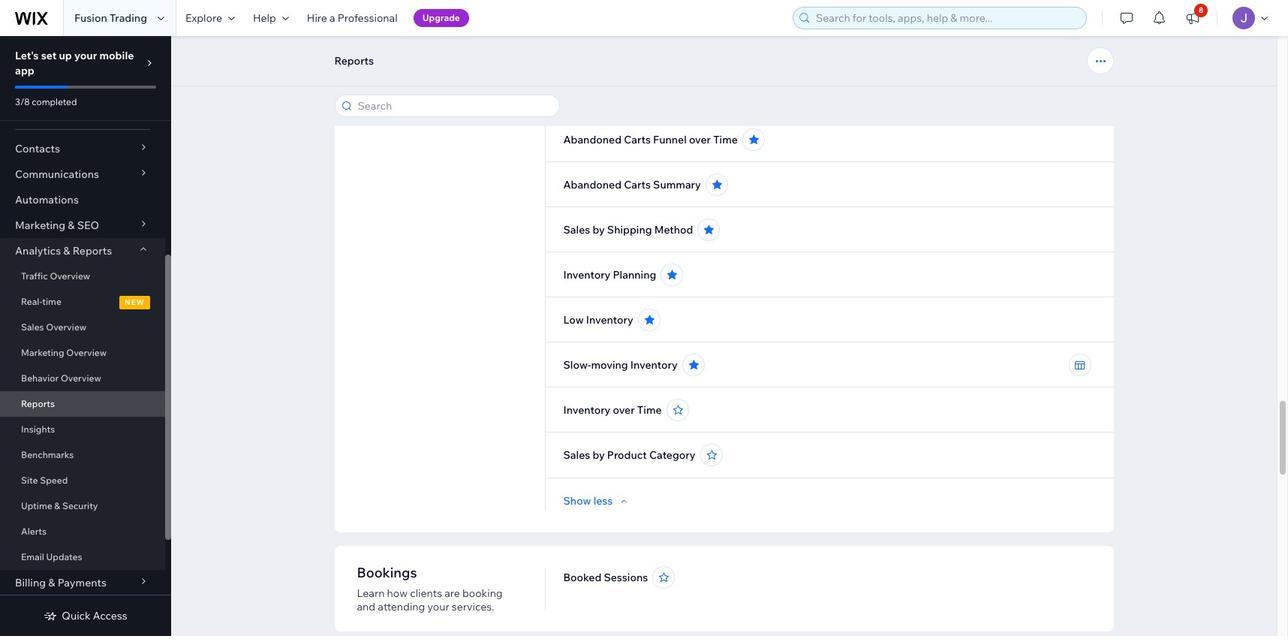 Task type: locate. For each thing, give the bounding box(es) containing it.
reports inside button
[[335, 54, 374, 68]]

1 horizontal spatial reports
[[73, 244, 112, 258]]

reports button
[[327, 50, 381, 72]]

your left "services." on the bottom left of page
[[428, 600, 450, 614]]

sales
[[564, 223, 590, 237], [21, 321, 44, 333], [564, 448, 590, 462]]

2 vertical spatial sales
[[564, 448, 590, 462]]

real-time
[[21, 296, 61, 307]]

1 vertical spatial marketing
[[21, 347, 64, 358]]

marketing up analytics
[[15, 219, 65, 232]]

reports inside popup button
[[73, 244, 112, 258]]

abandoned right most
[[591, 43, 649, 56]]

time
[[42, 296, 61, 307]]

overview
[[50, 270, 90, 282], [46, 321, 86, 333], [66, 347, 107, 358], [61, 372, 101, 384]]

1 vertical spatial funnel
[[653, 133, 687, 146]]

bookings
[[357, 564, 417, 581]]

0 vertical spatial reports
[[335, 54, 374, 68]]

0 vertical spatial over
[[689, 133, 711, 146]]

2 funnel from the top
[[653, 133, 687, 146]]

0 vertical spatial by
[[593, 223, 605, 237]]

by
[[593, 223, 605, 237], [593, 448, 605, 462]]

funnel for abandoned carts funnel over time
[[653, 133, 687, 146]]

abandoned down abandoned carts funnel
[[564, 133, 622, 146]]

over up summary
[[689, 133, 711, 146]]

abandoned
[[591, 43, 649, 56], [564, 88, 622, 101], [564, 133, 622, 146], [564, 178, 622, 191]]

access
[[93, 609, 127, 623]]

up
[[59, 49, 72, 62]]

behavior overview
[[21, 372, 101, 384]]

booked sessions
[[564, 571, 648, 584]]

over
[[689, 133, 711, 146], [613, 403, 635, 417]]

1 horizontal spatial time
[[713, 133, 738, 146]]

overview down sales overview link
[[66, 347, 107, 358]]

sales for sales by shipping method
[[564, 223, 590, 237]]

& inside dropdown button
[[68, 219, 75, 232]]

funnel up summary
[[653, 133, 687, 146]]

site speed link
[[0, 468, 165, 493]]

0 vertical spatial carts
[[624, 88, 651, 101]]

1 vertical spatial reports
[[73, 244, 112, 258]]

& right billing
[[48, 576, 55, 589]]

reports down hire a professional link on the top left of page
[[335, 54, 374, 68]]

& down marketing & seo
[[63, 244, 70, 258]]

uptime & security link
[[0, 493, 165, 519]]

2 horizontal spatial reports
[[335, 54, 374, 68]]

marketing inside dropdown button
[[15, 219, 65, 232]]

& right uptime
[[54, 500, 60, 511]]

traffic overview
[[21, 270, 90, 282]]

& inside popup button
[[63, 244, 70, 258]]

traffic
[[21, 270, 48, 282]]

1 vertical spatial your
[[428, 600, 450, 614]]

1 vertical spatial sales
[[21, 321, 44, 333]]

abandoned down most
[[564, 88, 622, 101]]

over up product
[[613, 403, 635, 417]]

quick access button
[[44, 609, 127, 623]]

reports
[[335, 54, 374, 68], [73, 244, 112, 258], [21, 398, 55, 409]]

carts
[[624, 88, 651, 101], [624, 133, 651, 146], [624, 178, 651, 191]]

overview for traffic overview
[[50, 270, 90, 282]]

sales left 'shipping'
[[564, 223, 590, 237]]

sales down real- at the top
[[21, 321, 44, 333]]

trading
[[110, 11, 147, 25]]

0 vertical spatial marketing
[[15, 219, 65, 232]]

inventory
[[564, 268, 611, 282], [586, 313, 634, 327], [631, 358, 678, 372], [564, 403, 611, 417]]

0 horizontal spatial your
[[74, 49, 97, 62]]

slow-
[[564, 358, 591, 372]]

overview down marketing overview link
[[61, 372, 101, 384]]

updates
[[46, 551, 82, 562]]

show
[[564, 494, 591, 508]]

shipping
[[607, 223, 652, 237]]

are
[[445, 586, 460, 600]]

attending
[[378, 600, 425, 614]]

1 by from the top
[[593, 223, 605, 237]]

email
[[21, 551, 44, 562]]

funnel down products
[[653, 88, 687, 101]]

2 vertical spatial reports
[[21, 398, 55, 409]]

site speed
[[21, 475, 68, 486]]

& for billing
[[48, 576, 55, 589]]

3 carts from the top
[[624, 178, 651, 191]]

inventory right moving
[[631, 358, 678, 372]]

time
[[713, 133, 738, 146], [637, 403, 662, 417]]

& left seo
[[68, 219, 75, 232]]

abandoned carts funnel
[[564, 88, 687, 101]]

0 vertical spatial your
[[74, 49, 97, 62]]

reports down seo
[[73, 244, 112, 258]]

sales inside sidebar element
[[21, 321, 44, 333]]

security
[[62, 500, 98, 511]]

marketing for marketing overview
[[21, 347, 64, 358]]

1 vertical spatial carts
[[624, 133, 651, 146]]

quick
[[62, 609, 91, 623]]

overview up the marketing overview
[[46, 321, 86, 333]]

1 vertical spatial by
[[593, 448, 605, 462]]

clients
[[410, 586, 442, 600]]

payments
[[58, 576, 107, 589]]

your
[[74, 49, 97, 62], [428, 600, 450, 614]]

your inside let's set up your mobile app
[[74, 49, 97, 62]]

1 horizontal spatial your
[[428, 600, 450, 614]]

a
[[330, 11, 335, 25]]

overview for marketing overview
[[66, 347, 107, 358]]

8 button
[[1177, 0, 1210, 36]]

2 vertical spatial carts
[[624, 178, 651, 191]]

communications button
[[0, 161, 165, 187]]

analytics & reports button
[[0, 238, 165, 264]]

analytics
[[15, 244, 61, 258]]

abandoned for abandoned carts summary
[[564, 178, 622, 191]]

carts down most abandoned products
[[624, 88, 651, 101]]

by left 'shipping'
[[593, 223, 605, 237]]

0 horizontal spatial time
[[637, 403, 662, 417]]

set
[[41, 49, 57, 62]]

low inventory
[[564, 313, 634, 327]]

your right the up
[[74, 49, 97, 62]]

fusion trading
[[74, 11, 147, 25]]

alerts link
[[0, 519, 165, 544]]

1 funnel from the top
[[653, 88, 687, 101]]

overview for sales overview
[[46, 321, 86, 333]]

new
[[125, 297, 145, 307]]

2 carts from the top
[[624, 133, 651, 146]]

by for shipping
[[593, 223, 605, 237]]

quick access
[[62, 609, 127, 623]]

marketing
[[15, 219, 65, 232], [21, 347, 64, 358]]

email updates
[[21, 551, 82, 562]]

0 horizontal spatial reports
[[21, 398, 55, 409]]

hire a professional
[[307, 11, 398, 25]]

0 vertical spatial sales
[[564, 223, 590, 237]]

marketing overview link
[[0, 340, 165, 366]]

less
[[594, 494, 613, 508]]

2 by from the top
[[593, 448, 605, 462]]

benchmarks
[[21, 449, 74, 460]]

1 vertical spatial over
[[613, 403, 635, 417]]

Search field
[[353, 95, 555, 116]]

inventory down slow-
[[564, 403, 611, 417]]

analytics & reports
[[15, 244, 112, 258]]

1 carts from the top
[[624, 88, 651, 101]]

show less button
[[564, 494, 631, 508]]

& inside dropdown button
[[48, 576, 55, 589]]

seo
[[77, 219, 99, 232]]

carts left summary
[[624, 178, 651, 191]]

marketing & seo button
[[0, 213, 165, 238]]

by left product
[[593, 448, 605, 462]]

alerts
[[21, 526, 47, 537]]

app
[[15, 64, 34, 77]]

0 horizontal spatial over
[[613, 403, 635, 417]]

overview down analytics & reports
[[50, 270, 90, 282]]

marketing up behavior
[[21, 347, 64, 358]]

insights link
[[0, 417, 165, 442]]

1 vertical spatial time
[[637, 403, 662, 417]]

carts up abandoned carts summary
[[624, 133, 651, 146]]

sales up show
[[564, 448, 590, 462]]

carts for abandoned carts summary
[[624, 178, 651, 191]]

sales overview link
[[0, 315, 165, 340]]

reports up insights
[[21, 398, 55, 409]]

funnel
[[653, 88, 687, 101], [653, 133, 687, 146]]

and
[[357, 600, 376, 614]]

show less
[[564, 494, 613, 508]]

your inside bookings learn how clients are booking and attending your services.
[[428, 600, 450, 614]]

behavior
[[21, 372, 59, 384]]

method
[[655, 223, 693, 237]]

marketing overview
[[21, 347, 107, 358]]

& for analytics
[[63, 244, 70, 258]]

0 vertical spatial funnel
[[653, 88, 687, 101]]

abandoned up sales by shipping method
[[564, 178, 622, 191]]



Task type: vqa. For each thing, say whether or not it's contained in the screenshot.
'-Select Type-' field
no



Task type: describe. For each thing, give the bounding box(es) containing it.
sales by shipping method
[[564, 223, 693, 237]]

let's set up your mobile app
[[15, 49, 134, 77]]

booking
[[463, 586, 503, 600]]

uptime
[[21, 500, 52, 511]]

carts for abandoned carts funnel over time
[[624, 133, 651, 146]]

automations link
[[0, 187, 165, 213]]

upgrade
[[423, 12, 460, 23]]

how
[[387, 586, 408, 600]]

explore
[[185, 11, 222, 25]]

products
[[652, 43, 697, 56]]

speed
[[40, 475, 68, 486]]

behavior overview link
[[0, 366, 165, 391]]

automations
[[15, 193, 79, 207]]

inventory over time
[[564, 403, 662, 417]]

overview for behavior overview
[[61, 372, 101, 384]]

help button
[[244, 0, 298, 36]]

inventory right low
[[586, 313, 634, 327]]

sales overview
[[21, 321, 86, 333]]

booked
[[564, 571, 602, 584]]

reports for 'reports' button
[[335, 54, 374, 68]]

slow-moving inventory
[[564, 358, 678, 372]]

inventory up low inventory
[[564, 268, 611, 282]]

moving
[[591, 358, 628, 372]]

real-
[[21, 296, 42, 307]]

sidebar element
[[0, 36, 171, 636]]

billing
[[15, 576, 46, 589]]

planning
[[613, 268, 657, 282]]

insights
[[21, 424, 55, 435]]

& for uptime
[[54, 500, 60, 511]]

most abandoned products
[[564, 43, 697, 56]]

reports link
[[0, 391, 165, 417]]

funnel for abandoned carts funnel
[[653, 88, 687, 101]]

sales for sales by product category
[[564, 448, 590, 462]]

contacts button
[[0, 136, 165, 161]]

3/8
[[15, 96, 30, 107]]

8
[[1199, 5, 1204, 15]]

& for marketing
[[68, 219, 75, 232]]

0 vertical spatial time
[[713, 133, 738, 146]]

mobile
[[99, 49, 134, 62]]

marketing & seo
[[15, 219, 99, 232]]

benchmarks link
[[0, 442, 165, 468]]

most
[[564, 43, 589, 56]]

reports for reports link
[[21, 398, 55, 409]]

help
[[253, 11, 276, 25]]

hire a professional link
[[298, 0, 407, 36]]

abandoned carts funnel over time
[[564, 133, 738, 146]]

abandoned carts summary
[[564, 178, 701, 191]]

summary
[[653, 178, 701, 191]]

billing & payments button
[[0, 570, 165, 595]]

1 horizontal spatial over
[[689, 133, 711, 146]]

sessions
[[604, 571, 648, 584]]

hire
[[307, 11, 327, 25]]

Search for tools, apps, help & more... field
[[812, 8, 1082, 29]]

professional
[[338, 11, 398, 25]]

category
[[649, 448, 696, 462]]

abandoned for abandoned carts funnel
[[564, 88, 622, 101]]

marketing for marketing & seo
[[15, 219, 65, 232]]

carts for abandoned carts funnel
[[624, 88, 651, 101]]

learn
[[357, 586, 385, 600]]

uptime & security
[[21, 500, 98, 511]]

fusion
[[74, 11, 107, 25]]

product
[[607, 448, 647, 462]]

sales for sales overview
[[21, 321, 44, 333]]

let's
[[15, 49, 39, 62]]

upgrade button
[[413, 9, 469, 27]]

completed
[[32, 96, 77, 107]]

abandoned for abandoned carts funnel over time
[[564, 133, 622, 146]]

3/8 completed
[[15, 96, 77, 107]]

communications
[[15, 167, 99, 181]]

low
[[564, 313, 584, 327]]

traffic overview link
[[0, 264, 165, 289]]

site
[[21, 475, 38, 486]]

by for product
[[593, 448, 605, 462]]

bookings learn how clients are booking and attending your services.
[[357, 564, 503, 614]]

billing & payments
[[15, 576, 107, 589]]

inventory planning
[[564, 268, 657, 282]]



